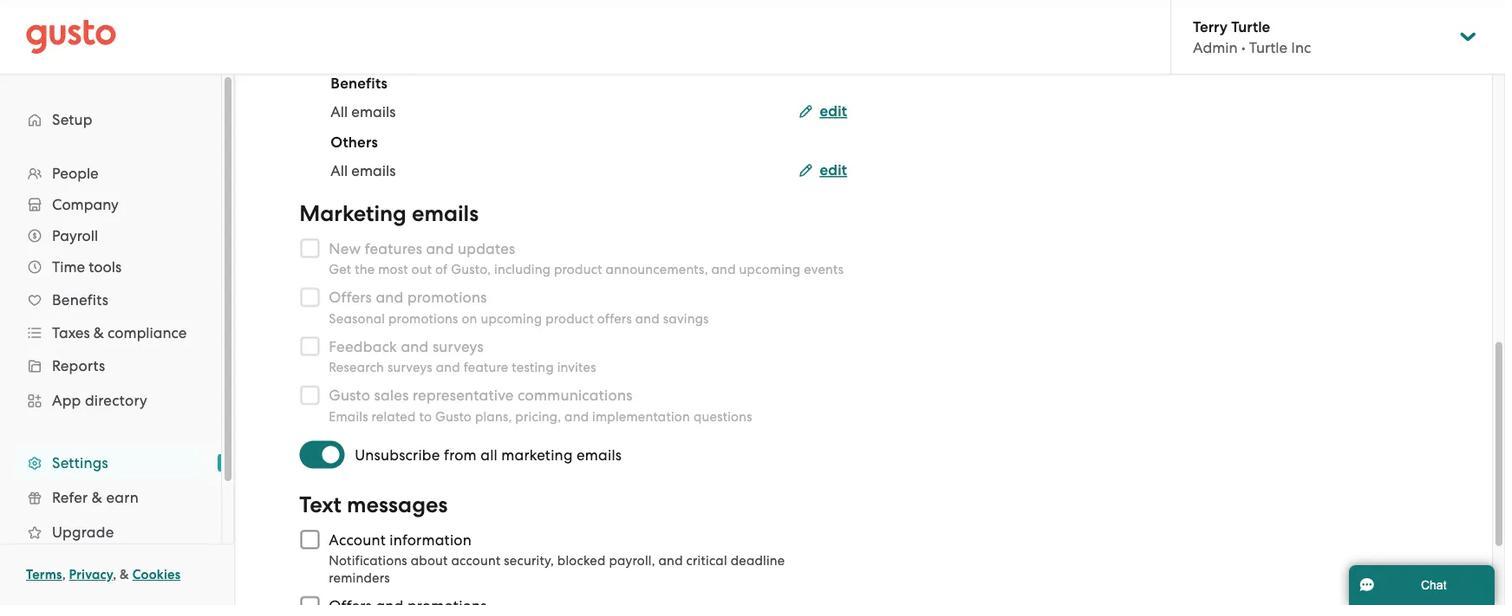 Task type: vqa. For each thing, say whether or not it's contained in the screenshot.
bottommost bookkeeper
no



Task type: describe. For each thing, give the bounding box(es) containing it.
1 vertical spatial turtle
[[1250, 39, 1288, 56]]

security,
[[504, 554, 554, 569]]

company
[[52, 196, 119, 213]]

refer
[[52, 489, 88, 506]]

emails down the others
[[352, 162, 396, 180]]

terry
[[1193, 18, 1228, 35]]

and for emails related to gusto plans, pricing, and implementation questions
[[565, 409, 589, 425]]

about
[[411, 554, 448, 569]]

gusto,
[[451, 262, 491, 278]]

emails down implementation
[[577, 447, 622, 464]]

others
[[331, 134, 378, 152]]

tools
[[89, 258, 122, 276]]

time tools
[[52, 258, 122, 276]]

terms link
[[26, 567, 62, 583]]

edit for others
[[820, 162, 848, 180]]

all for others
[[331, 162, 348, 180]]

on
[[462, 311, 477, 327]]

offers
[[597, 311, 632, 327]]

reports
[[52, 357, 105, 375]]

promotions
[[389, 311, 458, 327]]

emails up of
[[412, 201, 479, 227]]

pricing,
[[515, 409, 561, 425]]

gusto navigation element
[[0, 75, 221, 605]]

upgrade link
[[17, 517, 204, 548]]

payroll
[[52, 227, 98, 245]]

critical
[[686, 554, 727, 569]]

text messages
[[299, 492, 448, 519]]

research surveys and feature testing invites
[[329, 360, 596, 376]]

edit button for benefits
[[799, 101, 848, 122]]

settings link
[[17, 447, 204, 479]]

2 , from the left
[[113, 567, 117, 583]]

cookies
[[132, 567, 181, 583]]

emails
[[329, 409, 368, 425]]

get
[[329, 262, 352, 278]]

unsubscribe
[[355, 447, 440, 464]]

text
[[299, 492, 342, 519]]

surveys
[[388, 360, 433, 376]]

chat
[[1421, 578, 1447, 592]]

app directory
[[52, 392, 147, 409]]

information
[[390, 532, 472, 549]]

payroll,
[[609, 554, 655, 569]]

savings
[[663, 311, 709, 327]]

implementation
[[592, 409, 690, 425]]

from
[[444, 447, 477, 464]]

0 vertical spatial product
[[554, 262, 602, 278]]

privacy
[[69, 567, 113, 583]]

marketing emails
[[299, 201, 479, 227]]

app
[[52, 392, 81, 409]]

get the most out of gusto, including product announcements, and upcoming events
[[329, 262, 844, 278]]

deadline
[[731, 554, 785, 569]]

& for earn
[[92, 489, 102, 506]]

marketing
[[299, 201, 407, 227]]

admin
[[1193, 39, 1238, 56]]

most
[[378, 262, 408, 278]]

earn
[[106, 489, 139, 506]]

questions
[[694, 409, 753, 425]]

reminders
[[329, 571, 390, 586]]

taxes & compliance
[[52, 324, 187, 342]]

terms , privacy , & cookies
[[26, 567, 181, 583]]

inc
[[1292, 39, 1311, 56]]

people
[[52, 165, 99, 182]]

taxes & compliance button
[[17, 317, 204, 349]]

setup
[[52, 111, 93, 128]]

0 vertical spatial turtle
[[1232, 18, 1271, 35]]

related
[[372, 409, 416, 425]]

benefits inside "link"
[[52, 291, 108, 309]]

payroll button
[[17, 220, 204, 251]]

terms
[[26, 567, 62, 583]]

directory
[[85, 392, 147, 409]]

reports link
[[17, 350, 204, 382]]

out
[[412, 262, 432, 278]]

cookies button
[[132, 565, 181, 585]]

& for compliance
[[93, 324, 104, 342]]

privacy link
[[69, 567, 113, 583]]

home image
[[26, 20, 116, 54]]

seasonal
[[329, 311, 385, 327]]

testing
[[512, 360, 554, 376]]

terry turtle admin • turtle inc
[[1193, 18, 1311, 56]]



Task type: locate. For each thing, give the bounding box(es) containing it.
time tools button
[[17, 251, 204, 283]]

& left cookies
[[120, 567, 129, 583]]

account information
[[329, 532, 472, 549]]

taxes
[[52, 324, 90, 342]]

all emails down the others
[[331, 162, 396, 180]]

marketing
[[502, 447, 573, 464]]

all up the others
[[331, 103, 348, 121]]

&
[[93, 324, 104, 342], [92, 489, 102, 506], [120, 567, 129, 583]]

1 all emails from the top
[[331, 103, 396, 121]]

0 horizontal spatial ,
[[62, 567, 66, 583]]

product right including
[[554, 262, 602, 278]]

1 vertical spatial edit
[[820, 162, 848, 180]]

messages
[[347, 492, 448, 519]]

1 vertical spatial product
[[546, 311, 594, 327]]

Unsubscribe from all marketing emails checkbox
[[299, 436, 355, 474]]

emails
[[352, 103, 396, 121], [352, 162, 396, 180], [412, 201, 479, 227], [577, 447, 622, 464]]

2 edit from the top
[[820, 162, 848, 180]]

and right announcements,
[[712, 262, 736, 278]]

seasonal promotions on upcoming product offers and savings
[[329, 311, 709, 327]]

and for seasonal promotions on upcoming product offers and savings
[[635, 311, 660, 327]]

and inside notifications about account security, blocked payroll, and critical deadline reminders
[[659, 554, 683, 569]]

turtle right •
[[1250, 39, 1288, 56]]

1 all from the top
[[331, 103, 348, 121]]

account
[[451, 554, 501, 569]]

all for benefits
[[331, 103, 348, 121]]

edit for benefits
[[820, 103, 848, 121]]

, left cookies
[[113, 567, 117, 583]]

list containing people
[[0, 158, 221, 585]]

0 vertical spatial &
[[93, 324, 104, 342]]

plans,
[[475, 409, 512, 425]]

1 vertical spatial all emails
[[331, 162, 396, 180]]

0 vertical spatial upcoming
[[739, 262, 801, 278]]

1 vertical spatial benefits
[[52, 291, 108, 309]]

2 vertical spatial &
[[120, 567, 129, 583]]

product
[[554, 262, 602, 278], [546, 311, 594, 327]]

benefits down time tools
[[52, 291, 108, 309]]

including
[[494, 262, 551, 278]]

,
[[62, 567, 66, 583], [113, 567, 117, 583]]

compliance
[[108, 324, 187, 342]]

1 horizontal spatial benefits
[[331, 75, 388, 93]]

1 vertical spatial all
[[331, 162, 348, 180]]

Account information checkbox
[[291, 521, 329, 559]]

1 vertical spatial &
[[92, 489, 102, 506]]

account
[[329, 532, 386, 549]]

0 vertical spatial edit button
[[799, 101, 848, 122]]

1 vertical spatial upcoming
[[481, 311, 542, 327]]

& right taxes
[[93, 324, 104, 342]]

all
[[331, 103, 348, 121], [331, 162, 348, 180]]

all emails for benefits
[[331, 103, 396, 121]]

benefits up the others
[[331, 75, 388, 93]]

and
[[712, 262, 736, 278], [635, 311, 660, 327], [436, 360, 460, 376], [565, 409, 589, 425], [659, 554, 683, 569]]

emails related to gusto plans, pricing, and implementation questions
[[329, 409, 753, 425]]

0 horizontal spatial benefits
[[52, 291, 108, 309]]

to
[[419, 409, 432, 425]]

turtle
[[1232, 18, 1271, 35], [1250, 39, 1288, 56]]

and left feature
[[436, 360, 460, 376]]

upcoming right on
[[481, 311, 542, 327]]

2 edit button from the top
[[799, 160, 848, 181]]

announcements,
[[606, 262, 708, 278]]

notifications about account security, blocked payroll, and critical deadline reminders
[[329, 554, 785, 586]]

0 vertical spatial edit
[[820, 103, 848, 121]]

turtle up •
[[1232, 18, 1271, 35]]

& inside dropdown button
[[93, 324, 104, 342]]

2 all emails from the top
[[331, 162, 396, 180]]

1 horizontal spatial ,
[[113, 567, 117, 583]]

all emails
[[331, 103, 396, 121], [331, 162, 396, 180]]

1 , from the left
[[62, 567, 66, 583]]

refer & earn link
[[17, 482, 204, 513]]

setup link
[[17, 104, 204, 135]]

edit
[[820, 103, 848, 121], [820, 162, 848, 180]]

, left privacy 'link'
[[62, 567, 66, 583]]

unsubscribe from all marketing emails
[[355, 447, 622, 464]]

0 vertical spatial benefits
[[331, 75, 388, 93]]

gusto
[[435, 409, 472, 425]]

research
[[329, 360, 384, 376]]

list
[[0, 158, 221, 585]]

upcoming
[[739, 262, 801, 278], [481, 311, 542, 327]]

all emails up the others
[[331, 103, 396, 121]]

1 horizontal spatial upcoming
[[739, 262, 801, 278]]

company button
[[17, 189, 204, 220]]

all down the others
[[331, 162, 348, 180]]

and right "offers"
[[635, 311, 660, 327]]

•
[[1242, 39, 1246, 56]]

blocked
[[557, 554, 606, 569]]

product left "offers"
[[546, 311, 594, 327]]

all
[[481, 447, 498, 464]]

feature
[[464, 360, 509, 376]]

emails up the others
[[352, 103, 396, 121]]

1 vertical spatial edit button
[[799, 160, 848, 181]]

refer & earn
[[52, 489, 139, 506]]

Offers and promotions checkbox
[[291, 588, 329, 605]]

invites
[[557, 360, 596, 376]]

settings
[[52, 454, 108, 472]]

events
[[804, 262, 844, 278]]

upgrade
[[52, 524, 114, 541]]

notifications
[[329, 554, 407, 569]]

the
[[355, 262, 375, 278]]

of
[[435, 262, 448, 278]]

1 edit from the top
[[820, 103, 848, 121]]

0 vertical spatial all
[[331, 103, 348, 121]]

and left critical
[[659, 554, 683, 569]]

upcoming left events
[[739, 262, 801, 278]]

& left earn
[[92, 489, 102, 506]]

people button
[[17, 158, 204, 189]]

1 edit button from the top
[[799, 101, 848, 122]]

and for notifications about account security, blocked payroll, and critical deadline reminders
[[659, 554, 683, 569]]

0 horizontal spatial upcoming
[[481, 311, 542, 327]]

2 all from the top
[[331, 162, 348, 180]]

app directory link
[[17, 385, 204, 416]]

and right pricing,
[[565, 409, 589, 425]]

benefits link
[[17, 284, 204, 316]]

all emails for others
[[331, 162, 396, 180]]

chat button
[[1349, 565, 1495, 605]]

0 vertical spatial all emails
[[331, 103, 396, 121]]

edit button for others
[[799, 160, 848, 181]]

time
[[52, 258, 85, 276]]

benefits
[[331, 75, 388, 93], [52, 291, 108, 309]]



